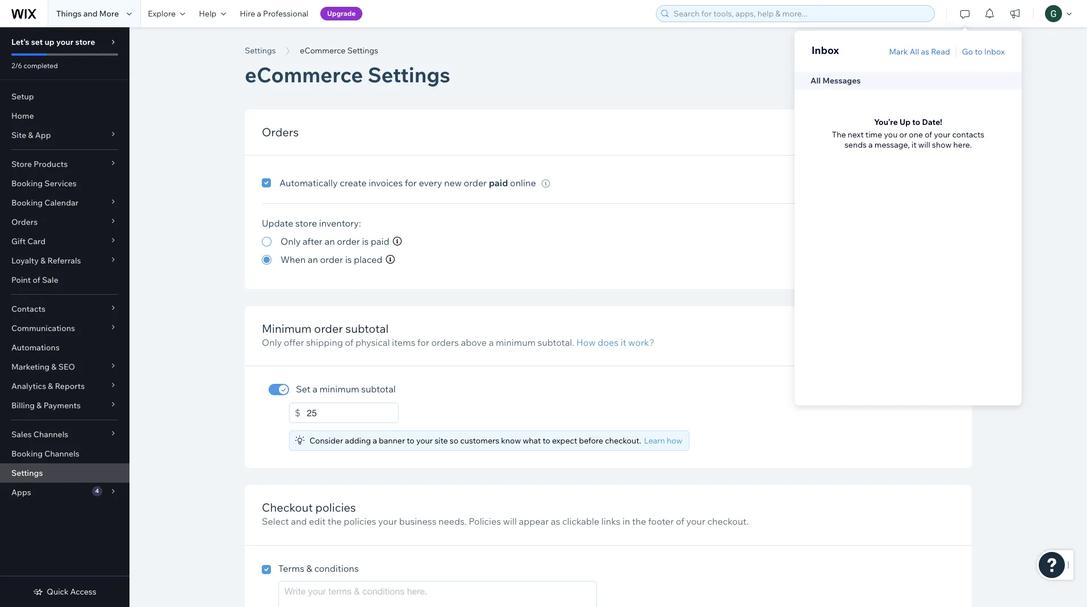 Task type: describe. For each thing, give the bounding box(es) containing it.
quick
[[47, 587, 69, 597]]

will inside you're up to date! the next time you or one of your contacts sends a message, it will show here.
[[919, 140, 931, 150]]

needs.
[[439, 516, 467, 527]]

after
[[303, 236, 323, 247]]

1 horizontal spatial as
[[921, 47, 929, 57]]

reports
[[55, 381, 85, 391]]

offer
[[284, 337, 304, 348]]

checkout. inside the checkout policies select and edit the policies your business needs. policies will appear as clickable links in the footer of your checkout.
[[708, 516, 749, 527]]

sales channels button
[[0, 425, 130, 444]]

a inside you're up to date! the next time you or one of your contacts sends a message, it will show here.
[[869, 140, 873, 150]]

subtotal inside minimum order subtotal only offer shipping of physical items for orders above a minimum subtotal. how does it work?
[[346, 322, 389, 336]]

booking calendar button
[[0, 193, 130, 212]]

& for analytics
[[48, 381, 53, 391]]

does
[[598, 337, 619, 348]]

clickable
[[562, 516, 599, 527]]

select
[[262, 516, 289, 527]]

0 horizontal spatial all
[[811, 76, 821, 86]]

order down only after an order is paid
[[320, 254, 343, 265]]

all messages
[[811, 76, 861, 86]]

minimum inside minimum order subtotal only offer shipping of physical items for orders above a minimum subtotal. how does it work?
[[496, 337, 536, 348]]

0 horizontal spatial inbox
[[812, 44, 839, 57]]

store products
[[11, 159, 68, 169]]

update
[[262, 218, 293, 229]]

order right new
[[464, 177, 487, 189]]

quick access
[[47, 587, 96, 597]]

sales channels
[[11, 429, 68, 440]]

messages
[[823, 76, 861, 86]]

loyalty & referrals button
[[0, 251, 130, 270]]

sales
[[11, 429, 32, 440]]

hire a professional link
[[233, 0, 315, 27]]

links
[[602, 516, 621, 527]]

gift card
[[11, 236, 46, 247]]

& for terms
[[306, 563, 312, 574]]

booking for booking services
[[11, 178, 43, 189]]

sends
[[845, 140, 867, 150]]

2/6
[[11, 61, 22, 70]]

set
[[31, 37, 43, 47]]

booking channels link
[[0, 444, 130, 464]]

to inside you're up to date! the next time you or one of your contacts sends a message, it will show here.
[[913, 117, 921, 127]]

1 horizontal spatial inbox
[[985, 47, 1005, 57]]

appear
[[519, 516, 549, 527]]

loyalty
[[11, 256, 39, 266]]

site
[[11, 130, 26, 140]]

settings inside sidebar element
[[11, 468, 43, 478]]

point of sale link
[[0, 270, 130, 290]]

your inside you're up to date! the next time you or one of your contacts sends a message, it will show here.
[[934, 130, 951, 140]]

seo
[[58, 362, 75, 372]]

1 vertical spatial an
[[308, 254, 318, 265]]

here.
[[954, 140, 972, 150]]

next
[[848, 130, 864, 140]]

4
[[95, 487, 99, 495]]

your left site
[[416, 436, 433, 446]]

access
[[70, 587, 96, 597]]

let's set up your store
[[11, 37, 95, 47]]

what
[[523, 436, 541, 446]]

orders button
[[0, 212, 130, 232]]

expect
[[552, 436, 577, 446]]

a inside hire a professional link
[[257, 9, 261, 19]]

0 vertical spatial only
[[281, 236, 301, 247]]

site
[[435, 436, 448, 446]]

1 vertical spatial policies
[[344, 516, 376, 527]]

banner
[[379, 436, 405, 446]]

booking for booking calendar
[[11, 198, 43, 208]]

online
[[510, 177, 536, 189]]

message,
[[875, 140, 910, 150]]

billing & payments
[[11, 401, 81, 411]]

app
[[35, 130, 51, 140]]

read
[[931, 47, 950, 57]]

contacts
[[11, 304, 45, 314]]

0 horizontal spatial is
[[345, 254, 352, 265]]

it inside minimum order subtotal only offer shipping of physical items for orders above a minimum subtotal. how does it work?
[[621, 337, 626, 348]]

business
[[399, 516, 437, 527]]

quick access button
[[33, 587, 96, 597]]

mark
[[889, 47, 908, 57]]

automations link
[[0, 338, 130, 357]]

placed
[[354, 254, 382, 265]]

update store inventory:
[[262, 218, 361, 229]]

communications
[[11, 323, 75, 333]]

1 horizontal spatial settings link
[[239, 45, 282, 56]]

booking for booking channels
[[11, 449, 43, 459]]

$
[[295, 408, 301, 419]]

go to inbox button
[[962, 47, 1005, 57]]

of inside minimum order subtotal only offer shipping of physical items for orders above a minimum subtotal. how does it work?
[[345, 337, 354, 348]]

when
[[281, 254, 306, 265]]

apps
[[11, 487, 31, 498]]

billing & payments button
[[0, 396, 130, 415]]

site & app button
[[0, 126, 130, 145]]

explore
[[148, 9, 176, 19]]

to right what
[[543, 436, 550, 446]]

you're up to date! the next time you or one of your contacts sends a message, it will show here.
[[832, 117, 985, 150]]

footer
[[648, 516, 674, 527]]

1 vertical spatial ecommerce
[[245, 62, 363, 87]]

things and more
[[56, 9, 119, 19]]

1 horizontal spatial paid
[[489, 177, 508, 189]]

1 vertical spatial settings link
[[0, 464, 130, 483]]

to right go
[[975, 47, 983, 57]]

the
[[832, 130, 846, 140]]

channels for sales channels
[[33, 429, 68, 440]]

0 vertical spatial all
[[910, 47, 919, 57]]

your right the footer
[[687, 516, 706, 527]]

minimum
[[262, 322, 312, 336]]

when an order is placed
[[281, 254, 382, 265]]

a right the set on the bottom left of the page
[[313, 384, 317, 395]]

a right "adding"
[[373, 436, 377, 446]]

store products button
[[0, 155, 130, 174]]

services
[[44, 178, 77, 189]]

your left business
[[378, 516, 397, 527]]

Enter amount text field
[[307, 403, 399, 424]]

contacts button
[[0, 299, 130, 319]]

go to inbox
[[962, 47, 1005, 57]]

1 vertical spatial ecommerce settings
[[245, 62, 450, 87]]

items
[[392, 337, 415, 348]]

you're
[[874, 117, 898, 127]]

analytics & reports
[[11, 381, 85, 391]]

booking services
[[11, 178, 77, 189]]

marketing & seo button
[[0, 357, 130, 377]]



Task type: locate. For each thing, give the bounding box(es) containing it.
1 vertical spatial and
[[291, 516, 307, 527]]

0 horizontal spatial as
[[551, 516, 560, 527]]

settings link down hire
[[239, 45, 282, 56]]

1 horizontal spatial for
[[417, 337, 429, 348]]

home
[[11, 111, 34, 121]]

for right the items
[[417, 337, 429, 348]]

to
[[975, 47, 983, 57], [913, 117, 921, 127], [407, 436, 415, 446], [543, 436, 550, 446]]

0 horizontal spatial an
[[308, 254, 318, 265]]

the right the in
[[632, 516, 646, 527]]

1 vertical spatial paid
[[371, 236, 389, 247]]

0 vertical spatial for
[[405, 177, 417, 189]]

& for loyalty
[[40, 256, 46, 266]]

it right does
[[621, 337, 626, 348]]

consider
[[310, 436, 343, 446]]

paid
[[489, 177, 508, 189], [371, 236, 389, 247]]

1 vertical spatial is
[[345, 254, 352, 265]]

setup link
[[0, 87, 130, 106]]

for inside minimum order subtotal only offer shipping of physical items for orders above a minimum subtotal. how does it work?
[[417, 337, 429, 348]]

0 vertical spatial checkout.
[[605, 436, 641, 446]]

help button
[[192, 0, 233, 27]]

checkout policies select and edit the policies your business needs. policies will appear as clickable links in the footer of your checkout.
[[262, 501, 749, 527]]

channels down sales channels dropdown button
[[44, 449, 79, 459]]

1 horizontal spatial an
[[325, 236, 335, 247]]

let's
[[11, 37, 29, 47]]

policies up edit
[[315, 501, 356, 515]]

in
[[623, 516, 630, 527]]

0 vertical spatial orders
[[262, 125, 299, 139]]

1 horizontal spatial the
[[632, 516, 646, 527]]

to right the up at the right top
[[913, 117, 921, 127]]

0 horizontal spatial for
[[405, 177, 417, 189]]

analytics
[[11, 381, 46, 391]]

0 vertical spatial channels
[[33, 429, 68, 440]]

& left seo
[[51, 362, 57, 372]]

store up after
[[295, 218, 317, 229]]

will inside the checkout policies select and edit the policies your business needs. policies will appear as clickable links in the footer of your checkout.
[[503, 516, 517, 527]]

1 vertical spatial booking
[[11, 198, 43, 208]]

0 horizontal spatial paid
[[371, 236, 389, 247]]

how does it work? link
[[577, 337, 654, 348]]

paid left online
[[489, 177, 508, 189]]

1 booking from the top
[[11, 178, 43, 189]]

info tooltip image for only after an order is paid
[[393, 237, 402, 246]]

0 horizontal spatial store
[[75, 37, 95, 47]]

0 horizontal spatial orders
[[11, 217, 38, 227]]

payments
[[44, 401, 81, 411]]

info tooltip image for when an order is placed
[[386, 255, 395, 264]]

0 vertical spatial policies
[[315, 501, 356, 515]]

& right billing
[[37, 401, 42, 411]]

& for site
[[28, 130, 33, 140]]

of left physical
[[345, 337, 354, 348]]

it inside you're up to date! the next time you or one of your contacts sends a message, it will show here.
[[912, 140, 917, 150]]

is left placed
[[345, 254, 352, 265]]

minimum up 'enter amount' text box
[[320, 384, 359, 395]]

work?
[[629, 337, 654, 348]]

1 vertical spatial as
[[551, 516, 560, 527]]

0 horizontal spatial it
[[621, 337, 626, 348]]

every
[[419, 177, 442, 189]]

booking services link
[[0, 174, 130, 193]]

1 the from the left
[[328, 516, 342, 527]]

subtotal.
[[538, 337, 574, 348]]

of left sale
[[33, 275, 40, 285]]

will left appear
[[503, 516, 517, 527]]

all right "mark"
[[910, 47, 919, 57]]

1 horizontal spatial and
[[291, 516, 307, 527]]

channels for booking channels
[[44, 449, 79, 459]]

0 vertical spatial info tooltip image
[[393, 237, 402, 246]]

the right edit
[[328, 516, 342, 527]]

1 vertical spatial orders
[[11, 217, 38, 227]]

setup
[[11, 91, 34, 102]]

it
[[912, 140, 917, 150], [621, 337, 626, 348]]

0 vertical spatial as
[[921, 47, 929, 57]]

1 horizontal spatial checkout.
[[708, 516, 749, 527]]

channels
[[33, 429, 68, 440], [44, 449, 79, 459]]

physical
[[356, 337, 390, 348]]

completed
[[24, 61, 58, 70]]

1 vertical spatial will
[[503, 516, 517, 527]]

1 horizontal spatial all
[[910, 47, 919, 57]]

booking channels
[[11, 449, 79, 459]]

all left messages
[[811, 76, 821, 86]]

minimum
[[496, 337, 536, 348], [320, 384, 359, 395]]

orders
[[262, 125, 299, 139], [11, 217, 38, 227]]

subtotal up physical
[[346, 322, 389, 336]]

of inside the checkout policies select and edit the policies your business needs. policies will appear as clickable links in the footer of your checkout.
[[676, 516, 685, 527]]

as right appear
[[551, 516, 560, 527]]

policies
[[315, 501, 356, 515], [344, 516, 376, 527]]

will left show
[[919, 140, 931, 150]]

1 horizontal spatial store
[[295, 218, 317, 229]]

go
[[962, 47, 973, 57]]

store
[[11, 159, 32, 169]]

sale
[[42, 275, 58, 285]]

order up shipping
[[314, 322, 343, 336]]

0 vertical spatial booking
[[11, 178, 43, 189]]

an down after
[[308, 254, 318, 265]]

2/6 completed
[[11, 61, 58, 70]]

a right sends
[[869, 140, 873, 150]]

0 vertical spatial will
[[919, 140, 931, 150]]

invoices
[[369, 177, 403, 189]]

info tooltip image
[[542, 179, 550, 188]]

your right up at the top of the page
[[56, 37, 73, 47]]

how
[[667, 436, 683, 446]]

2 the from the left
[[632, 516, 646, 527]]

1 horizontal spatial minimum
[[496, 337, 536, 348]]

marketing
[[11, 362, 50, 372]]

0 horizontal spatial checkout.
[[605, 436, 641, 446]]

Search for tools, apps, help & more... field
[[670, 6, 931, 22]]

only
[[281, 236, 301, 247], [262, 337, 282, 348]]

0 horizontal spatial settings link
[[0, 464, 130, 483]]

1 vertical spatial it
[[621, 337, 626, 348]]

and left more
[[83, 9, 98, 19]]

home link
[[0, 106, 130, 126]]

& inside "dropdown button"
[[51, 362, 57, 372]]

as inside the checkout policies select and edit the policies your business needs. policies will appear as clickable links in the footer of your checkout.
[[551, 516, 560, 527]]

subtotal
[[346, 322, 389, 336], [361, 384, 396, 395]]

booking down sales
[[11, 449, 43, 459]]

0 vertical spatial and
[[83, 9, 98, 19]]

learn how link
[[644, 436, 683, 447]]

channels inside dropdown button
[[33, 429, 68, 440]]

inbox right go
[[985, 47, 1005, 57]]

1 vertical spatial minimum
[[320, 384, 359, 395]]

as
[[921, 47, 929, 57], [551, 516, 560, 527]]

paid up placed
[[371, 236, 389, 247]]

gift card button
[[0, 232, 130, 251]]

help
[[199, 9, 217, 19]]

orders inside 'dropdown button'
[[11, 217, 38, 227]]

channels up "booking channels"
[[33, 429, 68, 440]]

will
[[919, 140, 931, 150], [503, 516, 517, 527]]

a right above
[[489, 337, 494, 348]]

upgrade button
[[320, 7, 363, 20]]

only up when
[[281, 236, 301, 247]]

communications button
[[0, 319, 130, 338]]

3 booking from the top
[[11, 449, 43, 459]]

terms & conditions
[[278, 563, 359, 574]]

info tooltip image
[[393, 237, 402, 246], [386, 255, 395, 264]]

1 horizontal spatial it
[[912, 140, 917, 150]]

store down things and more on the left of page
[[75, 37, 95, 47]]

1 horizontal spatial is
[[362, 236, 369, 247]]

minimum left subtotal.
[[496, 337, 536, 348]]

inbox up all messages
[[812, 44, 839, 57]]

an right after
[[325, 236, 335, 247]]

0 vertical spatial an
[[325, 236, 335, 247]]

0 horizontal spatial and
[[83, 9, 98, 19]]

mark all as read button
[[889, 47, 950, 57]]

2 booking from the top
[[11, 198, 43, 208]]

only down minimum
[[262, 337, 282, 348]]

it right or
[[912, 140, 917, 150]]

settings link down "booking channels"
[[0, 464, 130, 483]]

automatically create invoices for every new order paid online
[[280, 177, 536, 189]]

show
[[932, 140, 952, 150]]

0 vertical spatial is
[[362, 236, 369, 247]]

a right hire
[[257, 9, 261, 19]]

a
[[257, 9, 261, 19], [869, 140, 873, 150], [489, 337, 494, 348], [313, 384, 317, 395], [373, 436, 377, 446]]

1 horizontal spatial will
[[919, 140, 931, 150]]

edit
[[309, 516, 326, 527]]

1 vertical spatial store
[[295, 218, 317, 229]]

above
[[461, 337, 487, 348]]

hire
[[240, 9, 255, 19]]

your inside sidebar element
[[56, 37, 73, 47]]

your
[[56, 37, 73, 47], [934, 130, 951, 140], [416, 436, 433, 446], [378, 516, 397, 527], [687, 516, 706, 527]]

orders
[[431, 337, 459, 348]]

of inside sidebar element
[[33, 275, 40, 285]]

booking inside popup button
[[11, 198, 43, 208]]

store inside sidebar element
[[75, 37, 95, 47]]

1 vertical spatial info tooltip image
[[386, 255, 395, 264]]

& inside popup button
[[48, 381, 53, 391]]

hire a professional
[[240, 9, 308, 19]]

1 vertical spatial all
[[811, 76, 821, 86]]

& right the site
[[28, 130, 33, 140]]

point
[[11, 275, 31, 285]]

of inside you're up to date! the next time you or one of your contacts sends a message, it will show here.
[[925, 130, 932, 140]]

0 vertical spatial settings link
[[239, 45, 282, 56]]

0 horizontal spatial minimum
[[320, 384, 359, 395]]

& left reports
[[48, 381, 53, 391]]

& for billing
[[37, 401, 42, 411]]

shipping
[[306, 337, 343, 348]]

& for marketing
[[51, 362, 57, 372]]

upgrade
[[327, 9, 356, 18]]

set a minimum subtotal
[[296, 384, 396, 395]]

booking down booking services
[[11, 198, 43, 208]]

and inside the checkout policies select and edit the policies your business needs. policies will appear as clickable links in the footer of your checkout.
[[291, 516, 307, 527]]

ecommerce settings
[[300, 45, 378, 56], [245, 62, 450, 87]]

minimum order subtotal only offer shipping of physical items for orders above a minimum subtotal. how does it work?
[[262, 322, 654, 348]]

as left the read
[[921, 47, 929, 57]]

your down date!
[[934, 130, 951, 140]]

things
[[56, 9, 82, 19]]

0 vertical spatial ecommerce settings
[[300, 45, 378, 56]]

Write your terms & conditions here. text field
[[278, 581, 597, 607]]

& inside 'popup button'
[[37, 401, 42, 411]]

before
[[579, 436, 603, 446]]

create
[[340, 177, 367, 189]]

1 vertical spatial for
[[417, 337, 429, 348]]

for left every
[[405, 177, 417, 189]]

automations
[[11, 343, 60, 353]]

1 vertical spatial checkout.
[[708, 516, 749, 527]]

so
[[450, 436, 459, 446]]

0 horizontal spatial the
[[328, 516, 342, 527]]

is up placed
[[362, 236, 369, 247]]

order down inventory:
[[337, 236, 360, 247]]

sidebar element
[[0, 27, 130, 607]]

all
[[910, 47, 919, 57], [811, 76, 821, 86]]

0 vertical spatial subtotal
[[346, 322, 389, 336]]

0 vertical spatial ecommerce
[[300, 45, 346, 56]]

0 vertical spatial it
[[912, 140, 917, 150]]

only inside minimum order subtotal only offer shipping of physical items for orders above a minimum subtotal. how does it work?
[[262, 337, 282, 348]]

booking down store
[[11, 178, 43, 189]]

order inside minimum order subtotal only offer shipping of physical items for orders above a minimum subtotal. how does it work?
[[314, 322, 343, 336]]

0 vertical spatial paid
[[489, 177, 508, 189]]

1 vertical spatial channels
[[44, 449, 79, 459]]

1 vertical spatial only
[[262, 337, 282, 348]]

set
[[296, 384, 311, 395]]

of right the footer
[[676, 516, 685, 527]]

site & app
[[11, 130, 51, 140]]

of right one
[[925, 130, 932, 140]]

& right terms
[[306, 563, 312, 574]]

1 vertical spatial subtotal
[[361, 384, 396, 395]]

up
[[900, 117, 911, 127]]

0 horizontal spatial will
[[503, 516, 517, 527]]

mark all as read
[[889, 47, 950, 57]]

terms
[[278, 563, 304, 574]]

policies right edit
[[344, 516, 376, 527]]

to right banner
[[407, 436, 415, 446]]

how
[[577, 337, 596, 348]]

and down the checkout at the bottom
[[291, 516, 307, 527]]

an
[[325, 236, 335, 247], [308, 254, 318, 265]]

2 vertical spatial booking
[[11, 449, 43, 459]]

contacts
[[953, 130, 985, 140]]

0 vertical spatial minimum
[[496, 337, 536, 348]]

new
[[444, 177, 462, 189]]

a inside minimum order subtotal only offer shipping of physical items for orders above a minimum subtotal. how does it work?
[[489, 337, 494, 348]]

& right the loyalty
[[40, 256, 46, 266]]

time
[[866, 130, 882, 140]]

0 vertical spatial store
[[75, 37, 95, 47]]

calendar
[[44, 198, 78, 208]]

subtotal up 'enter amount' text box
[[361, 384, 396, 395]]

1 horizontal spatial orders
[[262, 125, 299, 139]]



Task type: vqa. For each thing, say whether or not it's contained in the screenshot.
checkbox
no



